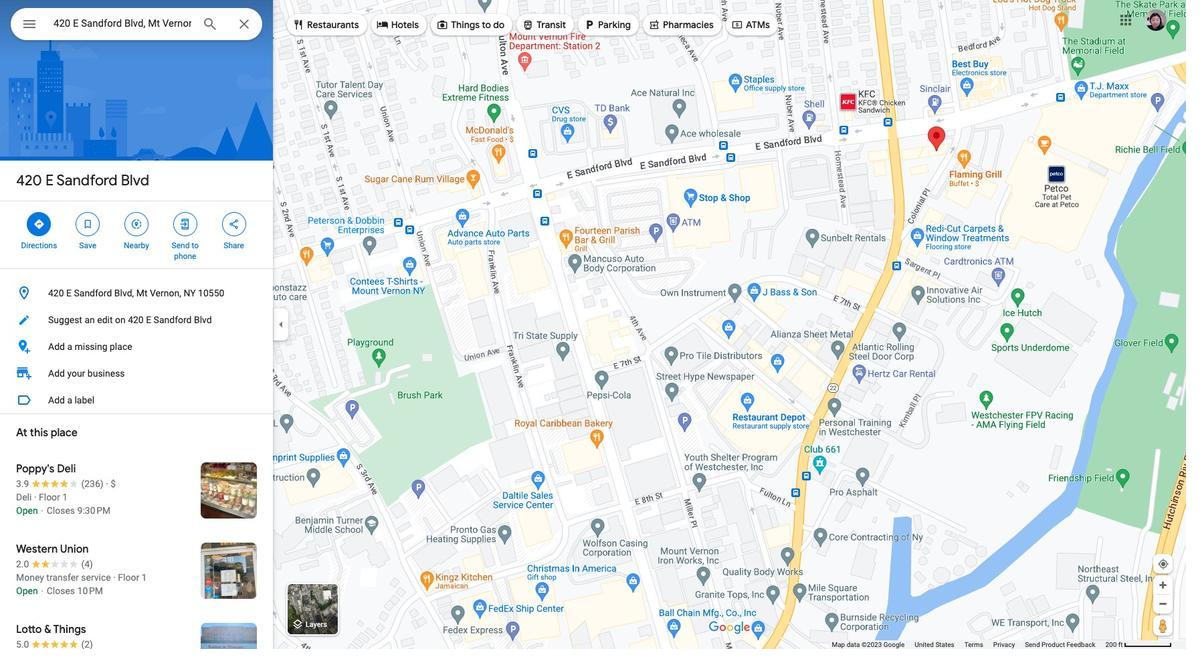 Task type: locate. For each thing, give the bounding box(es) containing it.
poppy's
[[16, 463, 55, 476]]

0 vertical spatial sandford
[[57, 171, 118, 190]]

0 vertical spatial send
[[172, 241, 190, 250]]


[[21, 15, 37, 33]]

union
[[60, 543, 89, 556]]

⋅ inside deli · floor 1 open ⋅ closes 9:30 pm
[[40, 505, 44, 516]]

send inside send to phone
[[172, 241, 190, 250]]

sandford inside button
[[74, 288, 112, 299]]

0 horizontal spatial deli
[[16, 492, 32, 503]]

420 inside button
[[48, 288, 64, 299]]

1 vertical spatial things
[[53, 623, 86, 637]]

blvd
[[121, 171, 149, 190], [194, 315, 212, 325]]

420 E Sandford Blvd, Mt Vernon, NY 10550 field
[[11, 8, 262, 40]]

add a label button
[[0, 387, 273, 414]]

map
[[832, 641, 845, 649]]

1 vertical spatial to
[[192, 241, 199, 250]]

0 horizontal spatial send
[[172, 241, 190, 250]]

0 vertical spatial to
[[482, 19, 491, 31]]


[[584, 17, 596, 32]]

1 open from the top
[[16, 505, 38, 516]]

open inside money transfer service · floor 1 open ⋅ closes 10 pm
[[16, 586, 38, 596]]


[[377, 17, 389, 32]]

1 vertical spatial deli
[[16, 492, 32, 503]]


[[732, 17, 744, 32]]

1 horizontal spatial 420
[[48, 288, 64, 299]]

0 vertical spatial things
[[451, 19, 480, 31]]

3 add from the top
[[48, 395, 65, 406]]

0 vertical spatial closes
[[47, 505, 75, 516]]

google maps element
[[0, 0, 1187, 649]]

google account: michele murakami  
(michele.murakami@adept.ai) image
[[1146, 9, 1167, 31]]

0 horizontal spatial floor
[[39, 492, 60, 503]]

at
[[16, 426, 27, 440]]

a left missing
[[67, 341, 72, 352]]

1 right the service
[[142, 572, 147, 583]]

1 vertical spatial send
[[1025, 641, 1040, 649]]

footer containing map data ©2023 google
[[832, 641, 1106, 649]]

2 ⋅ from the top
[[40, 586, 44, 596]]

1 horizontal spatial send
[[1025, 641, 1040, 649]]

add inside add a missing place button
[[48, 341, 65, 352]]

suggest an edit on 420 e sandford blvd button
[[0, 307, 273, 333]]

e down mt
[[146, 315, 151, 325]]

2 horizontal spatial ·
[[113, 572, 116, 583]]

1 vertical spatial add
[[48, 368, 65, 379]]

send up phone
[[172, 241, 190, 250]]

phone
[[174, 252, 196, 261]]

10550
[[198, 288, 224, 299]]

things
[[451, 19, 480, 31], [53, 623, 86, 637]]

open down 3.9
[[16, 505, 38, 516]]

footer
[[832, 641, 1106, 649]]

0 vertical spatial 1
[[62, 492, 68, 503]]

add left label
[[48, 395, 65, 406]]

420 for 420 e sandford blvd
[[16, 171, 42, 190]]

0 vertical spatial deli
[[57, 463, 76, 476]]

2 vertical spatial ·
[[113, 572, 116, 583]]

1
[[62, 492, 68, 503], [142, 572, 147, 583]]

sandford up 
[[57, 171, 118, 190]]

send inside button
[[1025, 641, 1040, 649]]

0 vertical spatial ⋅
[[40, 505, 44, 516]]

place inside add a missing place button
[[110, 341, 132, 352]]

1 inside deli · floor 1 open ⋅ closes 9:30 pm
[[62, 492, 68, 503]]

open
[[16, 505, 38, 516], [16, 586, 38, 596]]

deli · floor 1 open ⋅ closes 9:30 pm
[[16, 492, 111, 516]]

united states button
[[915, 641, 955, 649]]

send product feedback
[[1025, 641, 1096, 649]]

things up 5.0 stars 2 reviews image
[[53, 623, 86, 637]]

1 vertical spatial ·
[[34, 492, 36, 503]]

None field
[[54, 15, 191, 31]]

 parking
[[584, 17, 631, 32]]

· down 3.9 stars 236 reviews image at the left
[[34, 492, 36, 503]]

2 a from the top
[[67, 395, 72, 406]]

a left label
[[67, 395, 72, 406]]

⋅ down money
[[40, 586, 44, 596]]

1 vertical spatial closes
[[47, 586, 75, 596]]

sandford down vernon,
[[154, 315, 192, 325]]

1 horizontal spatial things
[[451, 19, 480, 31]]

place right this
[[51, 426, 78, 440]]

send for send product feedback
[[1025, 641, 1040, 649]]

0 vertical spatial add
[[48, 341, 65, 352]]

add
[[48, 341, 65, 352], [48, 368, 65, 379], [48, 395, 65, 406]]

0 vertical spatial open
[[16, 505, 38, 516]]

closes down transfer
[[47, 586, 75, 596]]

suggest
[[48, 315, 82, 325]]

add your business link
[[0, 360, 273, 387]]


[[179, 217, 191, 232]]

a
[[67, 341, 72, 352], [67, 395, 72, 406]]

0 horizontal spatial blvd
[[121, 171, 149, 190]]

1 down 3.9 stars 236 reviews image at the left
[[62, 492, 68, 503]]

1 vertical spatial floor
[[118, 572, 139, 583]]

blvd down 10550
[[194, 315, 212, 325]]

2 vertical spatial add
[[48, 395, 65, 406]]

1 add from the top
[[48, 341, 65, 352]]

1 ⋅ from the top
[[40, 505, 44, 516]]

things right 
[[451, 19, 480, 31]]

restaurants
[[307, 19, 359, 31]]

privacy button
[[994, 641, 1015, 649]]

1 closes from the top
[[47, 505, 75, 516]]

1 horizontal spatial to
[[482, 19, 491, 31]]

420 for 420 e sandford blvd, mt vernon, ny 10550
[[48, 288, 64, 299]]

sandford up the "an"
[[74, 288, 112, 299]]

1 a from the top
[[67, 341, 72, 352]]

5.0 stars 2 reviews image
[[16, 638, 93, 649]]

1 vertical spatial 420
[[48, 288, 64, 299]]

420 up  at top left
[[16, 171, 42, 190]]

add inside add a label button
[[48, 395, 65, 406]]

1 horizontal spatial ·
[[106, 479, 108, 489]]

blvd up '' on the top left
[[121, 171, 149, 190]]

(236)
[[81, 479, 104, 489]]

0 vertical spatial e
[[45, 171, 54, 190]]

2 horizontal spatial e
[[146, 315, 151, 325]]

1 vertical spatial a
[[67, 395, 72, 406]]

deli down 3.9
[[16, 492, 32, 503]]

 transit
[[522, 17, 566, 32]]

add left your
[[48, 368, 65, 379]]

200 ft
[[1106, 641, 1123, 649]]

· left price: inexpensive "icon"
[[106, 479, 108, 489]]

0 vertical spatial floor
[[39, 492, 60, 503]]

map data ©2023 google
[[832, 641, 905, 649]]

footer inside google maps element
[[832, 641, 1106, 649]]


[[522, 17, 534, 32]]

a inside button
[[67, 395, 72, 406]]

1 horizontal spatial e
[[66, 288, 72, 299]]

to left the do
[[482, 19, 491, 31]]

2 vertical spatial 420
[[128, 315, 144, 325]]

hotels
[[391, 19, 419, 31]]

on
[[115, 315, 126, 325]]

a inside button
[[67, 341, 72, 352]]

1 horizontal spatial deli
[[57, 463, 76, 476]]

2.0
[[16, 559, 29, 570]]

place down on
[[110, 341, 132, 352]]

sandford for blvd
[[57, 171, 118, 190]]

0 horizontal spatial things
[[53, 623, 86, 637]]

⋅
[[40, 505, 44, 516], [40, 586, 44, 596]]

420 right on
[[128, 315, 144, 325]]

3.9
[[16, 479, 29, 489]]

420 up suggest at the left of page
[[48, 288, 64, 299]]

deli up 3.9 stars 236 reviews image at the left
[[57, 463, 76, 476]]

0 horizontal spatial e
[[45, 171, 54, 190]]

e inside button
[[146, 315, 151, 325]]

1 vertical spatial 1
[[142, 572, 147, 583]]

blvd inside button
[[194, 315, 212, 325]]

e up suggest at the left of page
[[66, 288, 72, 299]]

· inside money transfer service · floor 1 open ⋅ closes 10 pm
[[113, 572, 116, 583]]

floor right the service
[[118, 572, 139, 583]]

e inside button
[[66, 288, 72, 299]]

⋅ down 3.9 stars 236 reviews image at the left
[[40, 505, 44, 516]]

united states
[[915, 641, 955, 649]]

floor
[[39, 492, 60, 503], [118, 572, 139, 583]]

data
[[847, 641, 860, 649]]

open down money
[[16, 586, 38, 596]]

0 horizontal spatial 420
[[16, 171, 42, 190]]

0 horizontal spatial 1
[[62, 492, 68, 503]]

1 vertical spatial e
[[66, 288, 72, 299]]


[[649, 17, 661, 32]]

layers
[[306, 621, 327, 629]]

&
[[44, 623, 51, 637]]

send
[[172, 241, 190, 250], [1025, 641, 1040, 649]]

1 horizontal spatial blvd
[[194, 315, 212, 325]]

1 horizontal spatial place
[[110, 341, 132, 352]]

1 vertical spatial place
[[51, 426, 78, 440]]

send left product
[[1025, 641, 1040, 649]]

1 horizontal spatial 1
[[142, 572, 147, 583]]

1 vertical spatial ⋅
[[40, 586, 44, 596]]

2 closes from the top
[[47, 586, 75, 596]]

©2023
[[862, 641, 882, 649]]

1 vertical spatial sandford
[[74, 288, 112, 299]]

parking
[[598, 19, 631, 31]]

1 vertical spatial blvd
[[194, 315, 212, 325]]

· right the service
[[113, 572, 116, 583]]

2 open from the top
[[16, 586, 38, 596]]

add down suggest at the left of page
[[48, 341, 65, 352]]

floor inside deli · floor 1 open ⋅ closes 9:30 pm
[[39, 492, 60, 503]]

product
[[1042, 641, 1066, 649]]

0 vertical spatial a
[[67, 341, 72, 352]]

deli
[[57, 463, 76, 476], [16, 492, 32, 503]]

·
[[106, 479, 108, 489], [34, 492, 36, 503], [113, 572, 116, 583]]

2 add from the top
[[48, 368, 65, 379]]

0 vertical spatial 420
[[16, 171, 42, 190]]

· $
[[106, 479, 116, 489]]

 restaurants
[[292, 17, 359, 32]]

privacy
[[994, 641, 1015, 649]]

1 vertical spatial open
[[16, 586, 38, 596]]

united
[[915, 641, 934, 649]]

add inside add your business link
[[48, 368, 65, 379]]

to up phone
[[192, 241, 199, 250]]

1 horizontal spatial floor
[[118, 572, 139, 583]]

e up the directions on the top left of page
[[45, 171, 54, 190]]

mt
[[136, 288, 148, 299]]

2 vertical spatial e
[[146, 315, 151, 325]]

0 vertical spatial blvd
[[121, 171, 149, 190]]

closes down 3.9 stars 236 reviews image at the left
[[47, 505, 75, 516]]

floor down 3.9 stars 236 reviews image at the left
[[39, 492, 60, 503]]

0 vertical spatial place
[[110, 341, 132, 352]]

0 horizontal spatial ·
[[34, 492, 36, 503]]

0 horizontal spatial to
[[192, 241, 199, 250]]

actions for 420 e sandford blvd region
[[0, 201, 273, 268]]

2 horizontal spatial 420
[[128, 315, 144, 325]]

2 vertical spatial sandford
[[154, 315, 192, 325]]

send product feedback button
[[1025, 641, 1096, 649]]



Task type: vqa. For each thing, say whether or not it's contained in the screenshot.
"things" inside  Things to do
yes



Task type: describe. For each thing, give the bounding box(es) containing it.
lotto & things
[[16, 623, 86, 637]]

420 e sandford blvd main content
[[0, 0, 273, 649]]

420 e sandford blvd
[[16, 171, 149, 190]]

money transfer service · floor 1 open ⋅ closes 10 pm
[[16, 572, 147, 596]]

atms
[[746, 19, 770, 31]]

send for send to phone
[[172, 241, 190, 250]]

 search field
[[11, 8, 262, 43]]

 hotels
[[377, 17, 419, 32]]

your
[[67, 368, 85, 379]]

sandford inside button
[[154, 315, 192, 325]]

closes inside money transfer service · floor 1 open ⋅ closes 10 pm
[[47, 586, 75, 596]]

price: inexpensive image
[[111, 479, 116, 489]]

· inside deli · floor 1 open ⋅ closes 9:30 pm
[[34, 492, 36, 503]]


[[131, 217, 143, 232]]

ny
[[184, 288, 196, 299]]

open inside deli · floor 1 open ⋅ closes 9:30 pm
[[16, 505, 38, 516]]


[[228, 217, 240, 232]]

add for add your business
[[48, 368, 65, 379]]

pharmacies
[[663, 19, 714, 31]]

e for 420 e sandford blvd
[[45, 171, 54, 190]]

$
[[111, 479, 116, 489]]

e for 420 e sandford blvd, mt vernon, ny 10550
[[66, 288, 72, 299]]

business
[[88, 368, 125, 379]]

(4)
[[81, 559, 93, 570]]

9:30 pm
[[77, 505, 111, 516]]

show your location image
[[1158, 558, 1170, 570]]

lotto
[[16, 623, 42, 637]]

show street view coverage image
[[1154, 616, 1173, 636]]

send to phone
[[172, 241, 199, 261]]

 pharmacies
[[649, 17, 714, 32]]

directions
[[21, 241, 57, 250]]

1 inside money transfer service · floor 1 open ⋅ closes 10 pm
[[142, 572, 147, 583]]

420 e sandford blvd, mt vernon, ny 10550
[[48, 288, 224, 299]]

share
[[224, 241, 244, 250]]


[[33, 217, 45, 232]]

a for label
[[67, 395, 72, 406]]

 button
[[11, 8, 48, 43]]


[[436, 17, 449, 32]]


[[292, 17, 305, 32]]

vernon,
[[150, 288, 181, 299]]

collapse side panel image
[[274, 317, 288, 332]]


[[82, 217, 94, 232]]

save
[[79, 241, 96, 250]]

nearby
[[124, 241, 149, 250]]

closes inside deli · floor 1 open ⋅ closes 9:30 pm
[[47, 505, 75, 516]]

sandford for blvd,
[[74, 288, 112, 299]]

zoom out image
[[1159, 599, 1169, 609]]

terms
[[965, 641, 984, 649]]

add your business
[[48, 368, 125, 379]]

things inside 420 e sandford blvd main content
[[53, 623, 86, 637]]

add for add a label
[[48, 395, 65, 406]]

suggest an edit on 420 e sandford blvd
[[48, 315, 212, 325]]

at this place
[[16, 426, 78, 440]]

10 pm
[[77, 586, 103, 596]]

blvd,
[[114, 288, 134, 299]]

0 vertical spatial ·
[[106, 479, 108, 489]]

floor inside money transfer service · floor 1 open ⋅ closes 10 pm
[[118, 572, 139, 583]]

zoom in image
[[1159, 580, 1169, 590]]

states
[[936, 641, 955, 649]]

a for missing
[[67, 341, 72, 352]]

lotto & things link
[[0, 612, 273, 649]]

transfer
[[46, 572, 79, 583]]

add a missing place button
[[0, 333, 273, 360]]

google
[[884, 641, 905, 649]]

200
[[1106, 641, 1117, 649]]

service
[[81, 572, 111, 583]]

3.9 stars 236 reviews image
[[16, 477, 104, 491]]

420 inside button
[[128, 315, 144, 325]]

add a label
[[48, 395, 94, 406]]

200 ft button
[[1106, 641, 1173, 649]]

ft
[[1119, 641, 1123, 649]]

terms button
[[965, 641, 984, 649]]

western union
[[16, 543, 89, 556]]

to inside send to phone
[[192, 241, 199, 250]]

0 horizontal spatial place
[[51, 426, 78, 440]]

this
[[30, 426, 48, 440]]

feedback
[[1067, 641, 1096, 649]]

an
[[85, 315, 95, 325]]

missing
[[75, 341, 107, 352]]

transit
[[537, 19, 566, 31]]

420 e sandford blvd, mt vernon, ny 10550 button
[[0, 280, 273, 307]]

to inside  things to do
[[482, 19, 491, 31]]

deli inside deli · floor 1 open ⋅ closes 9:30 pm
[[16, 492, 32, 503]]

western
[[16, 543, 58, 556]]

none field inside 420 e sandford blvd, mt vernon, ny 10550 field
[[54, 15, 191, 31]]

⋅ inside money transfer service · floor 1 open ⋅ closes 10 pm
[[40, 586, 44, 596]]

edit
[[97, 315, 113, 325]]

do
[[493, 19, 505, 31]]

add a missing place
[[48, 341, 132, 352]]

add for add a missing place
[[48, 341, 65, 352]]

money
[[16, 572, 44, 583]]

2.0 stars 4 reviews image
[[16, 558, 93, 571]]

things inside  things to do
[[451, 19, 480, 31]]

 atms
[[732, 17, 770, 32]]

label
[[75, 395, 94, 406]]

 things to do
[[436, 17, 505, 32]]

poppy's deli
[[16, 463, 76, 476]]



